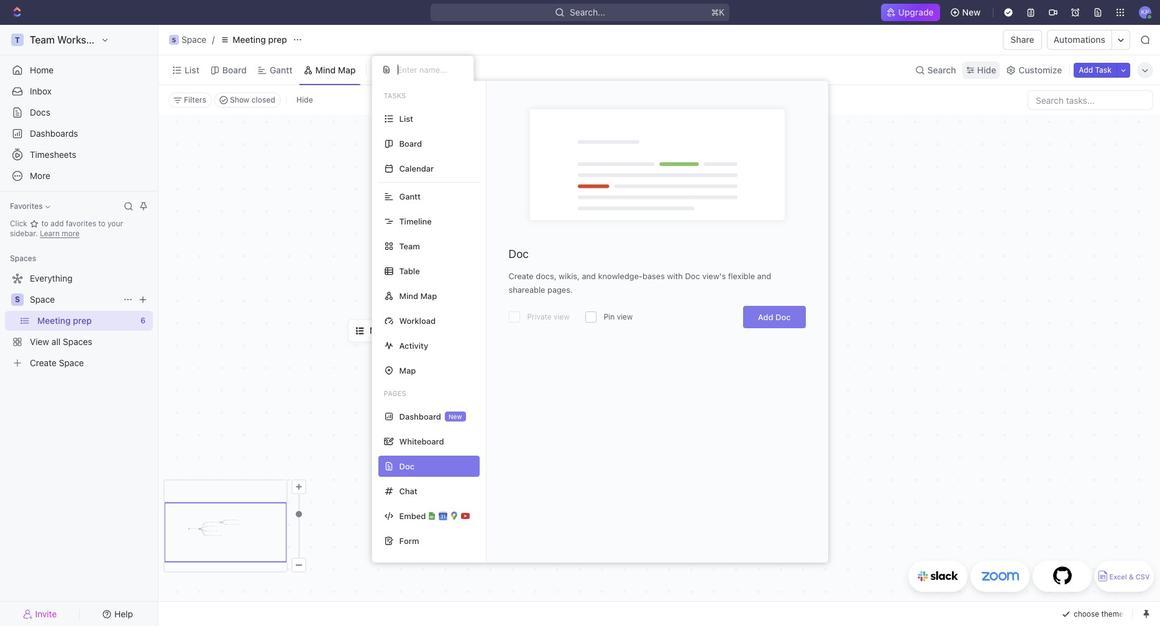 Task type: describe. For each thing, give the bounding box(es) containing it.
show
[[230, 95, 250, 104]]

1 to from the left
[[41, 219, 48, 228]]

space inside sidebar navigation
[[30, 294, 55, 305]]

hide inside button
[[296, 95, 313, 104]]

add task button
[[1074, 62, 1117, 77]]

add task
[[1079, 65, 1112, 74]]

meeting prep link
[[217, 32, 290, 47]]

inbox link
[[5, 81, 153, 101]]

mind map link
[[313, 61, 356, 79]]

2 horizontal spatial doc
[[776, 312, 791, 322]]

learn
[[40, 229, 60, 238]]

1 horizontal spatial map
[[399, 365, 416, 375]]

create docs, wikis, and knowledge-bases with doc view's flexible and shareable pages.
[[509, 271, 772, 294]]

pages
[[384, 389, 406, 397]]

chat
[[399, 486, 418, 496]]

share button
[[1004, 30, 1042, 50]]

home
[[30, 65, 54, 75]]

tasks
[[384, 91, 406, 99]]

hide button
[[292, 93, 318, 108]]

add for add doc
[[758, 312, 774, 322]]

whiteboard
[[399, 436, 444, 446]]

show closed
[[230, 95, 275, 104]]

1 vertical spatial map
[[421, 291, 437, 301]]

1 vertical spatial new
[[449, 413, 462, 420]]

search
[[928, 64, 957, 75]]

with
[[667, 271, 683, 281]]

view for private view
[[554, 312, 570, 321]]

favorites
[[10, 201, 43, 211]]

dashboards
[[30, 128, 78, 139]]

shareable
[[509, 285, 546, 294]]

Search tasks... text field
[[1029, 91, 1153, 109]]

show closed button
[[214, 93, 281, 108]]

timeline
[[399, 216, 432, 226]]

doc inside create docs, wikis, and knowledge-bases with doc view's flexible and shareable pages.
[[685, 271, 700, 281]]

search...
[[570, 7, 605, 17]]

hide button
[[963, 61, 1000, 79]]

excel & csv link
[[1095, 561, 1154, 592]]

invite button
[[5, 605, 75, 623]]

0 horizontal spatial mind map
[[316, 64, 356, 75]]

your
[[108, 219, 123, 228]]

automations
[[1054, 34, 1106, 45]]

list link
[[182, 61, 199, 79]]

excel
[[1110, 573, 1127, 581]]

excel & csv
[[1110, 573, 1150, 581]]

sidebar.
[[10, 229, 38, 238]]

&
[[1129, 573, 1134, 581]]

1 vertical spatial mind
[[399, 291, 418, 301]]

timesheets
[[30, 149, 76, 160]]

wikis,
[[559, 271, 580, 281]]

mind inside mind map link
[[316, 64, 336, 75]]

timesheets link
[[5, 145, 153, 165]]

form
[[399, 536, 419, 546]]

csv
[[1136, 573, 1150, 581]]

to add favorites to your sidebar.
[[10, 219, 123, 238]]

team
[[399, 241, 420, 251]]

upgrade
[[899, 7, 934, 17]]

s for s space /
[[172, 36, 176, 44]]

0 vertical spatial doc
[[509, 247, 529, 260]]

new inside button
[[963, 7, 981, 17]]

click
[[10, 219, 29, 228]]

invite
[[35, 608, 57, 619]]

docs
[[30, 107, 50, 117]]

hide inside dropdown button
[[978, 64, 997, 75]]

sidebar navigation
[[0, 25, 159, 626]]

1 horizontal spatial mind map
[[399, 291, 437, 301]]

activity
[[399, 340, 428, 350]]

share
[[1011, 34, 1035, 45]]

⌘k
[[711, 7, 725, 17]]

0 vertical spatial map
[[338, 64, 356, 75]]

customize
[[1019, 64, 1063, 75]]

0 vertical spatial gantt
[[270, 64, 293, 75]]

1 horizontal spatial gantt
[[399, 191, 421, 201]]

meeting prep
[[233, 34, 287, 45]]



Task type: vqa. For each thing, say whether or not it's contained in the screenshot.
List "link"
yes



Task type: locate. For each thing, give the bounding box(es) containing it.
0 horizontal spatial hide
[[296, 95, 313, 104]]

0 horizontal spatial gantt
[[270, 64, 293, 75]]

0 vertical spatial new
[[963, 7, 981, 17]]

add
[[51, 219, 64, 228]]

1 vertical spatial space, , element
[[11, 293, 24, 306]]

0 horizontal spatial space
[[30, 294, 55, 305]]

list
[[185, 64, 199, 75], [399, 113, 413, 123]]

0 horizontal spatial to
[[41, 219, 48, 228]]

1 vertical spatial list
[[399, 113, 413, 123]]

space left /
[[182, 34, 207, 45]]

view for pin view
[[617, 312, 633, 321]]

0 horizontal spatial board
[[222, 64, 247, 75]]

calendar
[[399, 163, 434, 173]]

docs link
[[5, 103, 153, 122]]

closed
[[252, 95, 275, 104]]

new button
[[945, 2, 988, 22]]

board up calendar
[[399, 138, 422, 148]]

1 horizontal spatial doc
[[685, 271, 700, 281]]

2 vertical spatial doc
[[776, 312, 791, 322]]

space, , element inside sidebar navigation
[[11, 293, 24, 306]]

0 vertical spatial hide
[[978, 64, 997, 75]]

board
[[222, 64, 247, 75], [399, 138, 422, 148]]

1 vertical spatial doc
[[685, 271, 700, 281]]

space, , element
[[169, 35, 179, 45], [11, 293, 24, 306]]

1 vertical spatial space
[[30, 294, 55, 305]]

1 horizontal spatial space
[[182, 34, 207, 45]]

1 horizontal spatial board
[[399, 138, 422, 148]]

gantt down prep
[[270, 64, 293, 75]]

1 vertical spatial board
[[399, 138, 422, 148]]

and right wikis,
[[582, 271, 596, 281]]

0 horizontal spatial mind
[[316, 64, 336, 75]]

s inside navigation
[[15, 295, 20, 304]]

s for s
[[15, 295, 20, 304]]

new right upgrade at the right top
[[963, 7, 981, 17]]

board up show
[[222, 64, 247, 75]]

1 vertical spatial gantt
[[399, 191, 421, 201]]

pin
[[604, 312, 615, 321]]

pages.
[[548, 285, 573, 294]]

2 and from the left
[[758, 271, 772, 281]]

board inside 'board' link
[[222, 64, 247, 75]]

flexible
[[728, 271, 755, 281]]

0 horizontal spatial add
[[758, 312, 774, 322]]

1 vertical spatial hide
[[296, 95, 313, 104]]

knowledge-
[[598, 271, 643, 281]]

to
[[41, 219, 48, 228], [98, 219, 105, 228]]

view
[[554, 312, 570, 321], [617, 312, 633, 321]]

s left /
[[172, 36, 176, 44]]

1 vertical spatial mind map
[[399, 291, 437, 301]]

home link
[[5, 60, 153, 80]]

inbox
[[30, 86, 52, 96]]

space
[[182, 34, 207, 45], [30, 294, 55, 305]]

to up learn
[[41, 219, 48, 228]]

list down s space /
[[185, 64, 199, 75]]

to left your
[[98, 219, 105, 228]]

meeting
[[233, 34, 266, 45]]

board link
[[220, 61, 247, 79]]

hide
[[978, 64, 997, 75], [296, 95, 313, 104]]

1 view from the left
[[554, 312, 570, 321]]

view right pin
[[617, 312, 633, 321]]

2 horizontal spatial map
[[421, 291, 437, 301]]

0 vertical spatial s
[[172, 36, 176, 44]]

1 horizontal spatial hide
[[978, 64, 997, 75]]

add for add task
[[1079, 65, 1094, 74]]

customize button
[[1003, 61, 1066, 79]]

1 horizontal spatial list
[[399, 113, 413, 123]]

create
[[509, 271, 534, 281]]

0 vertical spatial board
[[222, 64, 247, 75]]

0 horizontal spatial new
[[449, 413, 462, 420]]

space link
[[30, 290, 118, 310]]

1 horizontal spatial mind
[[399, 291, 418, 301]]

1 vertical spatial add
[[758, 312, 774, 322]]

dashboards link
[[5, 124, 153, 144]]

0 vertical spatial list
[[185, 64, 199, 75]]

docs,
[[536, 271, 557, 281]]

/
[[212, 34, 215, 45]]

new
[[963, 7, 981, 17], [449, 413, 462, 420]]

1 horizontal spatial view
[[617, 312, 633, 321]]

2 view from the left
[[617, 312, 633, 321]]

mind map up workload
[[399, 291, 437, 301]]

private view
[[527, 312, 570, 321]]

spaces
[[10, 254, 36, 263]]

1 horizontal spatial and
[[758, 271, 772, 281]]

1 horizontal spatial new
[[963, 7, 981, 17]]

view's
[[703, 271, 726, 281]]

task
[[1096, 65, 1112, 74]]

learn more
[[40, 229, 80, 238]]

1 and from the left
[[582, 271, 596, 281]]

1 horizontal spatial add
[[1079, 65, 1094, 74]]

s down spaces
[[15, 295, 20, 304]]

1 horizontal spatial space, , element
[[169, 35, 179, 45]]

0 horizontal spatial and
[[582, 271, 596, 281]]

0 vertical spatial space
[[182, 34, 207, 45]]

mind
[[316, 64, 336, 75], [399, 291, 418, 301]]

2 to from the left
[[98, 219, 105, 228]]

space down spaces
[[30, 294, 55, 305]]

gantt link
[[267, 61, 293, 79]]

table
[[399, 266, 420, 276]]

doc
[[509, 247, 529, 260], [685, 271, 700, 281], [776, 312, 791, 322]]

0 vertical spatial space, , element
[[169, 35, 179, 45]]

and right flexible
[[758, 271, 772, 281]]

list down tasks
[[399, 113, 413, 123]]

0 vertical spatial mind
[[316, 64, 336, 75]]

hide right closed
[[296, 95, 313, 104]]

0 vertical spatial add
[[1079, 65, 1094, 74]]

0 horizontal spatial list
[[185, 64, 199, 75]]

0 horizontal spatial s
[[15, 295, 20, 304]]

2 vertical spatial map
[[399, 365, 416, 375]]

0 horizontal spatial map
[[338, 64, 356, 75]]

add
[[1079, 65, 1094, 74], [758, 312, 774, 322]]

hide right 'search'
[[978, 64, 997, 75]]

favorites button
[[5, 199, 55, 214]]

add doc
[[758, 312, 791, 322]]

0 horizontal spatial space, , element
[[11, 293, 24, 306]]

more
[[62, 229, 80, 238]]

mind map up hide button
[[316, 64, 356, 75]]

dashboard
[[399, 411, 441, 421]]

embed
[[399, 511, 426, 521]]

mind up hide button
[[316, 64, 336, 75]]

s space /
[[172, 34, 215, 45]]

automations button
[[1048, 30, 1112, 49]]

prep
[[268, 34, 287, 45]]

view right private
[[554, 312, 570, 321]]

bases
[[643, 271, 665, 281]]

space, , element down spaces
[[11, 293, 24, 306]]

1 vertical spatial s
[[15, 295, 20, 304]]

1 horizontal spatial s
[[172, 36, 176, 44]]

pin view
[[604, 312, 633, 321]]

new right dashboard
[[449, 413, 462, 420]]

search button
[[912, 61, 960, 79]]

gantt
[[270, 64, 293, 75], [399, 191, 421, 201]]

0 vertical spatial mind map
[[316, 64, 356, 75]]

upgrade link
[[881, 4, 940, 21]]

space, , element left /
[[169, 35, 179, 45]]

mind down table
[[399, 291, 418, 301]]

map
[[338, 64, 356, 75], [421, 291, 437, 301], [399, 365, 416, 375]]

mind map
[[316, 64, 356, 75], [399, 291, 437, 301]]

Enter name... field
[[396, 64, 463, 75]]

workload
[[399, 315, 436, 325]]

gantt up timeline
[[399, 191, 421, 201]]

1 horizontal spatial to
[[98, 219, 105, 228]]

s
[[172, 36, 176, 44], [15, 295, 20, 304]]

learn more link
[[40, 229, 80, 238]]

0 horizontal spatial view
[[554, 312, 570, 321]]

add inside add task button
[[1079, 65, 1094, 74]]

0 horizontal spatial doc
[[509, 247, 529, 260]]

favorites
[[66, 219, 96, 228]]

s inside s space /
[[172, 36, 176, 44]]

private
[[527, 312, 552, 321]]

invite user image
[[23, 608, 33, 619]]



